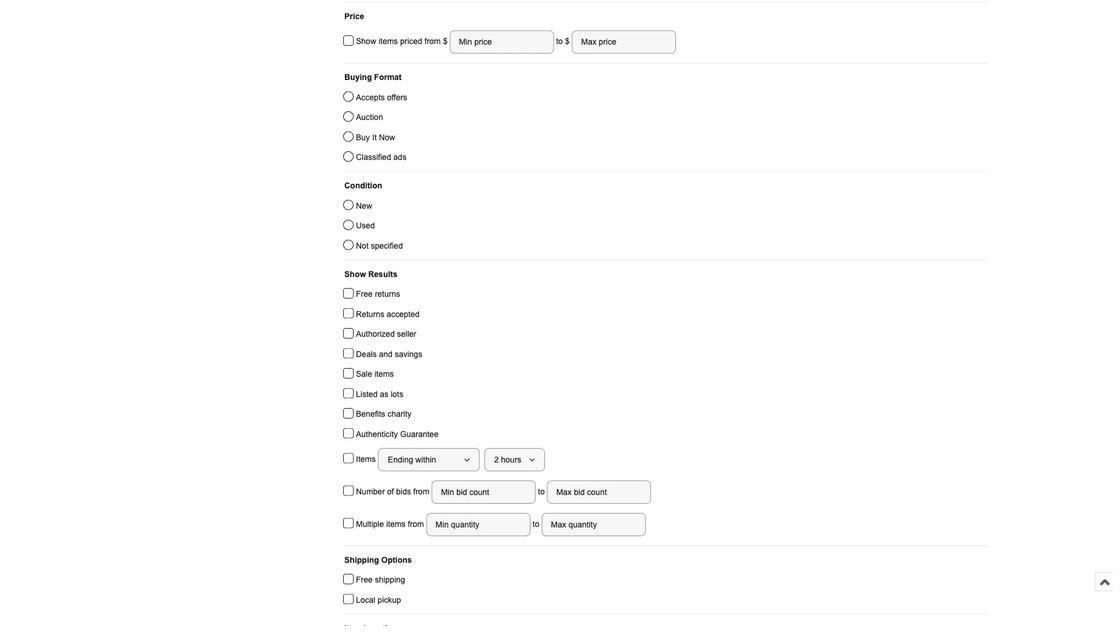 Task type: locate. For each thing, give the bounding box(es) containing it.
show for show results
[[344, 270, 366, 279]]

Enter Maximum Quantity text field
[[542, 513, 646, 536]]

local pickup
[[356, 596, 401, 605]]

to
[[556, 37, 563, 46], [536, 487, 547, 496], [531, 520, 542, 529]]

classified ads
[[356, 153, 407, 162]]

2 vertical spatial to
[[531, 520, 542, 529]]

items up as
[[375, 370, 394, 379]]

deals
[[356, 350, 377, 359]]

seller
[[397, 330, 417, 339]]

authenticity
[[356, 430, 398, 439]]

sale
[[356, 370, 372, 379]]

accepts offers
[[356, 93, 407, 102]]

1 free from the top
[[356, 290, 373, 299]]

1 vertical spatial free
[[356, 576, 373, 585]]

show items priced from
[[356, 37, 443, 46]]

and
[[379, 350, 393, 359]]

buy
[[356, 133, 370, 142]]

free up the local
[[356, 576, 373, 585]]

returns accepted
[[356, 310, 420, 319]]

0 vertical spatial show
[[356, 37, 376, 46]]

Enter minimum number of bids text field
[[432, 481, 536, 504]]

auction
[[356, 113, 383, 122]]

local
[[356, 596, 375, 605]]

free for free shipping
[[356, 576, 373, 585]]

from
[[425, 37, 441, 46], [413, 487, 430, 496], [408, 520, 424, 529]]

bids
[[396, 487, 411, 496]]

from right the priced
[[425, 37, 441, 46]]

0 vertical spatial items
[[379, 37, 398, 46]]

authenticity guarantee
[[356, 430, 439, 439]]

offers
[[387, 93, 407, 102]]

from down bids
[[408, 520, 424, 529]]

format
[[374, 73, 402, 82]]

0 vertical spatial to
[[556, 37, 563, 46]]

items for sale
[[375, 370, 394, 379]]

shipping
[[375, 576, 405, 585]]

listed
[[356, 390, 378, 399]]

deals and savings
[[356, 350, 422, 359]]

items left the priced
[[379, 37, 398, 46]]

items right multiple
[[386, 520, 406, 529]]

Enter maximum price range value, $ text field
[[572, 30, 676, 54]]

guarantee
[[400, 430, 439, 439]]

2 vertical spatial items
[[386, 520, 406, 529]]

to for multiple items from
[[531, 520, 542, 529]]

free up returns
[[356, 290, 373, 299]]

1 vertical spatial items
[[375, 370, 394, 379]]

benefits
[[356, 410, 385, 419]]

new
[[356, 201, 372, 210]]

1 vertical spatial from
[[413, 487, 430, 496]]

$ right the priced
[[443, 37, 450, 46]]

multiple
[[356, 520, 384, 529]]

benefits charity
[[356, 410, 412, 419]]

ads
[[394, 153, 407, 162]]

specified
[[371, 241, 403, 250]]

from for bids
[[413, 487, 430, 496]]

show down price
[[356, 37, 376, 46]]

free
[[356, 290, 373, 299], [356, 576, 373, 585]]

lots
[[391, 390, 403, 399]]

from right bids
[[413, 487, 430, 496]]

1 horizontal spatial $
[[565, 37, 570, 46]]

pickup
[[378, 596, 401, 605]]

2 free from the top
[[356, 576, 373, 585]]

0 vertical spatial free
[[356, 290, 373, 299]]

0 horizontal spatial $
[[443, 37, 450, 46]]

not specified
[[356, 241, 403, 250]]

of
[[387, 487, 394, 496]]

price
[[344, 12, 364, 21]]

shipping
[[344, 556, 379, 565]]

show left results at top left
[[344, 270, 366, 279]]

multiple items from
[[356, 520, 426, 529]]

number of bids from
[[356, 487, 432, 496]]

items
[[379, 37, 398, 46], [375, 370, 394, 379], [386, 520, 406, 529]]

Enter minimum quantity text field
[[426, 513, 531, 536]]

authorized seller
[[356, 330, 417, 339]]

returns
[[375, 290, 400, 299]]

0 vertical spatial from
[[425, 37, 441, 46]]

to $
[[554, 37, 572, 46]]

$ left enter maximum price range value, $ 'text box'
[[565, 37, 570, 46]]

as
[[380, 390, 389, 399]]

$
[[443, 37, 450, 46], [565, 37, 570, 46]]

condition
[[344, 181, 382, 190]]

charity
[[388, 410, 412, 419]]

show
[[356, 37, 376, 46], [344, 270, 366, 279]]

1 vertical spatial to
[[536, 487, 547, 496]]

1 vertical spatial show
[[344, 270, 366, 279]]

buying
[[344, 73, 372, 82]]

number
[[356, 487, 385, 496]]

free returns
[[356, 290, 400, 299]]

buying format
[[344, 73, 402, 82]]

Enter minimum price range value, $ text field
[[450, 30, 554, 54]]

authorized
[[356, 330, 395, 339]]



Task type: vqa. For each thing, say whether or not it's contained in the screenshot.
bids from
yes



Task type: describe. For each thing, give the bounding box(es) containing it.
buy it now
[[356, 133, 395, 142]]

to for number of bids from
[[536, 487, 547, 496]]

accepted
[[387, 310, 420, 319]]

used
[[356, 221, 375, 230]]

items
[[356, 455, 378, 464]]

not
[[356, 241, 369, 250]]

options
[[381, 556, 412, 565]]

free for free returns
[[356, 290, 373, 299]]

1 $ from the left
[[443, 37, 450, 46]]

sale items
[[356, 370, 394, 379]]

items for show
[[379, 37, 398, 46]]

2 vertical spatial from
[[408, 520, 424, 529]]

listed as lots
[[356, 390, 403, 399]]

classified
[[356, 153, 391, 162]]

free shipping
[[356, 576, 405, 585]]

shipping options
[[344, 556, 412, 565]]

returns
[[356, 310, 385, 319]]

priced
[[400, 37, 422, 46]]

now
[[379, 133, 395, 142]]

show for show items priced from
[[356, 37, 376, 46]]

accepts
[[356, 93, 385, 102]]

it
[[372, 133, 377, 142]]

from for priced
[[425, 37, 441, 46]]

Enter maximum number of bids text field
[[547, 481, 651, 504]]

items for multiple
[[386, 520, 406, 529]]

results
[[368, 270, 398, 279]]

2 $ from the left
[[565, 37, 570, 46]]

savings
[[395, 350, 422, 359]]

show results
[[344, 270, 398, 279]]



